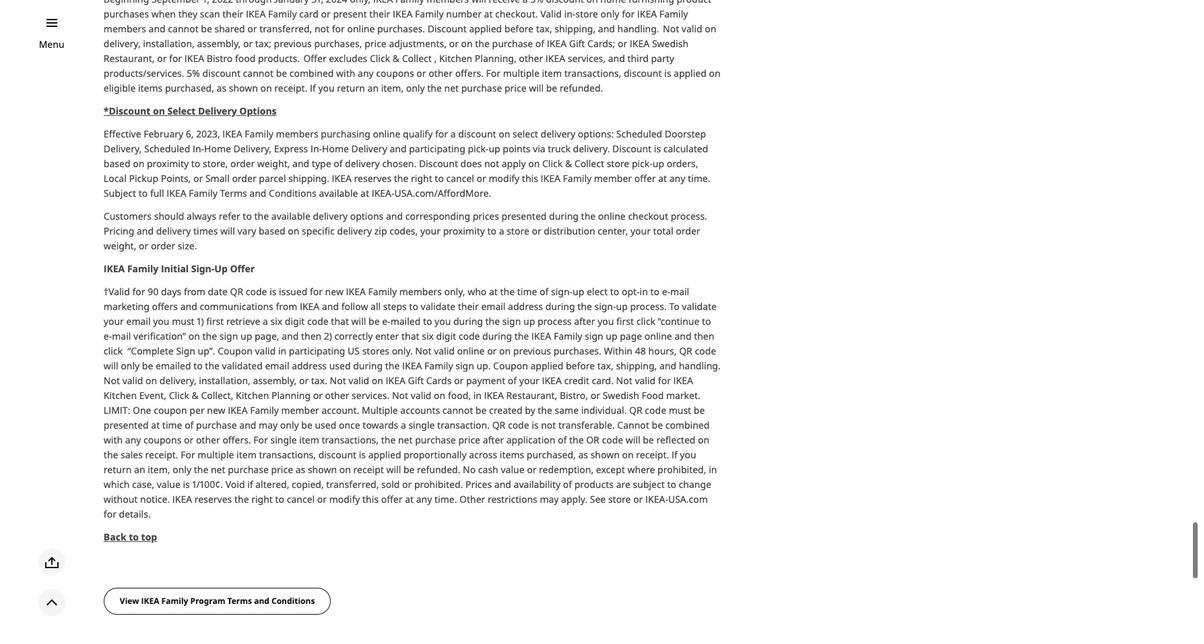 Task type: locate. For each thing, give the bounding box(es) containing it.
1 horizontal spatial &
[[565, 147, 572, 160]]

0 vertical spatial member
[[594, 162, 632, 175]]

"continue
[[658, 305, 700, 318]]

a
[[451, 117, 456, 130], [499, 214, 505, 227], [263, 305, 268, 318], [401, 408, 406, 421]]

or down does
[[477, 162, 487, 175]]

for right offers.
[[254, 423, 268, 436]]

reserves
[[354, 162, 392, 175], [195, 483, 232, 495]]

terms inside "effective february 6, 2023, ikea family members purchasing online qualify for a discount on select delivery options: scheduled doorstep delivery, scheduled in-home delivery, express in-home delivery and participating pick-up points via truck delivery. discount is calculated based on proximity to store, order weight, and type of delivery chosen. discount does not apply on click & collect store pick-up orders, local pickup points, or small order parcel shipping. ikea reserves the right to cancel or modify this ikea family member offer at any time. subject to full ikea family terms and conditions available at ikea-usa.com/affordmore."
[[220, 177, 247, 190]]

1 vertical spatial not
[[541, 408, 556, 421]]

0 vertical spatial ikea-
[[372, 177, 395, 190]]

that down mailed
[[402, 320, 420, 332]]

the down "towards"
[[381, 423, 396, 436]]

code
[[246, 275, 267, 288], [307, 305, 329, 318], [459, 320, 480, 332], [695, 334, 717, 347], [645, 394, 667, 406], [508, 408, 530, 421], [602, 423, 624, 436]]

for left 90
[[132, 275, 145, 288]]

purchasing
[[321, 117, 371, 130]]

address up process
[[508, 290, 543, 303]]

1 horizontal spatial delivery
[[352, 132, 387, 145]]

single down accounts
[[409, 408, 435, 421]]

1 vertical spatial must
[[669, 394, 692, 406]]

item up copied,
[[299, 423, 319, 436]]

e- up "enter"
[[382, 305, 391, 318]]

e- up to
[[662, 275, 671, 288]]

weight, inside customers should always refer to the available delivery options and corresponding prices presented during the online checkout process. pricing and delivery times will vary based on specific delivery zip codes, your proximity to a store or distribution center, your total order weight, or order size.
[[104, 229, 136, 242]]

type
[[312, 147, 331, 160]]

combined
[[666, 408, 710, 421]]

may
[[259, 408, 278, 421], [540, 483, 559, 495]]

other
[[460, 483, 486, 495]]

time down coupon
[[162, 408, 182, 421]]

other up account. on the bottom of page
[[325, 379, 349, 392]]

be down cannot
[[643, 423, 654, 436]]

process. inside †valid for 90 days from date qr code is issued for new ikea family members only, who at the time of sign-up elect to opt-in to e-mail marketing offers and communications from ikea and follow all steps to validate their email address during the sign-up process. to validate your email you must 1) first retrieve a six digit code that will be e-mailed to you during the sign up process after you first click "continue to e-mail verification" on the sign up page, and then 2) correctly enter that six digit code during the ikea family sign up page online and then click  "complete sign up". coupon valid in participating us stores only. not valid online or on previous purchases. within 48 hours, qr code will only be emailed to the validated email address used during the ikea family sign up. coupon applied before tax, shipping, and handling. not valid on delivery, installation, assembly, or tax. not valid on ikea gift cards or payment of your ikea credit card. not valid for ikea kitchen event, click & collect, kitchen planning or other services. not valid on food, in ikea restaurant, bistro, or swedish food market. limit: one coupon per new ikea family member account. multiple accounts cannot be created by the same individual. qr code must be presented at time of purchase and may only be used once towards a single transaction. qr code is not transferable. cannot be combined with any coupons or other offers. for single item transactions, the net purchase price after application of the or code will be reflected on the sales receipt. for multiple item transactions, discount is applied proportionally across items purchased, as shown on receipt. if you return an item, only the net purchase price as shown on receipt will be refunded. no cash value or redemption, except where prohibited, in which case, value is 1/100¢. void if altered, copied, transferred, sold or prohibited. prices and availability of products are subject to change without notice. ikea reserves the right to cancel or modify this offer at any time. other restrictions may apply. see store or ikea-usa.com for details.
[[631, 290, 667, 303]]

1 horizontal spatial applied
[[531, 349, 564, 362]]

multiple
[[198, 438, 234, 451]]

opt-
[[622, 275, 640, 288]]

digit
[[285, 305, 305, 318], [437, 320, 456, 332]]

follow
[[342, 290, 368, 303]]

ikea
[[223, 117, 242, 130], [332, 162, 352, 175], [541, 162, 561, 175], [167, 177, 186, 190], [104, 252, 125, 265], [346, 275, 366, 288], [300, 290, 320, 303], [532, 320, 552, 332], [402, 349, 422, 362], [386, 364, 406, 377], [542, 364, 562, 377], [674, 364, 694, 377], [484, 379, 504, 392], [228, 394, 248, 406], [172, 483, 192, 495], [141, 585, 159, 596]]

0 horizontal spatial only
[[121, 349, 140, 362]]

six right "enter"
[[422, 320, 434, 332]]

1 vertical spatial terms
[[228, 585, 252, 596]]

terms right program
[[228, 585, 252, 596]]

1 horizontal spatial discount
[[458, 117, 497, 130]]

member down collect
[[594, 162, 632, 175]]

as up copied,
[[296, 453, 306, 466]]

1 horizontal spatial after
[[574, 305, 596, 318]]

2 validate from the left
[[682, 290, 717, 303]]

available up the 'specific'
[[272, 200, 311, 212]]

the up distribution on the top left
[[581, 200, 596, 212]]

2 horizontal spatial e-
[[662, 275, 671, 288]]

delivery up 2023,
[[198, 95, 237, 107]]

modify
[[489, 162, 520, 175], [329, 483, 360, 495]]

1 vertical spatial weight,
[[104, 229, 136, 242]]

1 vertical spatial member
[[281, 394, 319, 406]]

0 vertical spatial click
[[637, 305, 656, 318]]

net
[[398, 423, 413, 436], [211, 453, 226, 466]]

0 horizontal spatial &
[[192, 379, 199, 392]]

1 vertical spatial value
[[157, 468, 181, 481]]

sign down retrieve
[[220, 320, 238, 332]]

not inside †valid for 90 days from date qr code is issued for new ikea family members only, who at the time of sign-up elect to opt-in to e-mail marketing offers and communications from ikea and follow all steps to validate their email address during the sign-up process. to validate your email you must 1) first retrieve a six digit code that will be e-mailed to you during the sign up process after you first click "continue to e-mail verification" on the sign up page, and then 2) correctly enter that six digit code during the ikea family sign up page online and then click  "complete sign up". coupon valid in participating us stores only. not valid online or on previous purchases. within 48 hours, qr code will only be emailed to the validated email address used during the ikea family sign up. coupon applied before tax, shipping, and handling. not valid on delivery, installation, assembly, or tax. not valid on ikea gift cards or payment of your ikea credit card. not valid for ikea kitchen event, click & collect, kitchen planning or other services. not valid on food, in ikea restaurant, bistro, or swedish food market. limit: one coupon per new ikea family member account. multiple accounts cannot be created by the same individual. qr code must be presented at time of purchase and may only be used once towards a single transaction. qr code is not transferable. cannot be combined with any coupons or other offers. for single item transactions, the net purchase price after application of the or code will be reflected on the sales receipt. for multiple item transactions, discount is applied proportionally across items purchased, as shown on receipt. if you return an item, only the net purchase price as shown on receipt will be refunded. no cash value or redemption, except where prohibited, in which case, value is 1/100¢. void if altered, copied, transferred, sold or prohibited. prices and availability of products are subject to change without notice. ikea reserves the right to cancel or modify this offer at any time. other restrictions may apply. see store or ikea-usa.com for details.
[[541, 408, 556, 421]]

to up "usa.com/affordmore."
[[435, 162, 444, 175]]

corresponding
[[406, 200, 471, 212]]

family
[[245, 117, 274, 130], [563, 162, 592, 175], [189, 177, 218, 190], [127, 252, 159, 265], [368, 275, 397, 288], [554, 320, 583, 332], [425, 349, 453, 362], [250, 394, 279, 406], [162, 585, 188, 596]]

1 vertical spatial presented
[[104, 408, 149, 421]]

0 horizontal spatial reserves
[[195, 483, 232, 495]]

validate right to
[[682, 290, 717, 303]]

the down up".
[[205, 349, 220, 362]]

of inside "effective february 6, 2023, ikea family members purchasing online qualify for a discount on select delivery options: scheduled doorstep delivery, scheduled in-home delivery, express in-home delivery and participating pick-up points via truck delivery. discount is calculated based on proximity to store, order weight, and type of delivery chosen. discount does not apply on click & collect store pick-up orders, local pickup points, or small order parcel shipping. ikea reserves the right to cancel or modify this ikea family member offer at any time. subject to full ikea family terms and conditions available at ikea-usa.com/affordmore."
[[334, 147, 343, 160]]

1 vertical spatial single
[[271, 423, 297, 436]]

during up distribution on the top left
[[549, 200, 579, 212]]

0 horizontal spatial net
[[211, 453, 226, 466]]

& inside "effective february 6, 2023, ikea family members purchasing online qualify for a discount on select delivery options: scheduled doorstep delivery, scheduled in-home delivery, express in-home delivery and participating pick-up points via truck delivery. discount is calculated based on proximity to store, order weight, and type of delivery chosen. discount does not apply on click & collect store pick-up orders, local pickup points, or small order parcel shipping. ikea reserves the right to cancel or modify this ikea family member offer at any time. subject to full ikea family terms and conditions available at ikea-usa.com/affordmore."
[[565, 147, 572, 160]]

1 horizontal spatial modify
[[489, 162, 520, 175]]

available inside "effective february 6, 2023, ikea family members purchasing online qualify for a discount on select delivery options: scheduled doorstep delivery, scheduled in-home delivery, express in-home delivery and participating pick-up points via truck delivery. discount is calculated based on proximity to store, order weight, and type of delivery chosen. discount does not apply on click & collect store pick-up orders, local pickup points, or small order parcel shipping. ikea reserves the right to cancel or modify this ikea family member offer at any time. subject to full ikea family terms and conditions available at ikea-usa.com/affordmore."
[[319, 177, 358, 190]]

time. down prohibited.
[[435, 483, 457, 495]]

1 horizontal spatial mail
[[671, 275, 690, 288]]

or left small
[[193, 162, 203, 175]]

process. down opt- on the top right of page
[[631, 290, 667, 303]]

products
[[575, 468, 614, 481]]

member inside "effective february 6, 2023, ikea family members purchasing online qualify for a discount on select delivery options: scheduled doorstep delivery, scheduled in-home delivery, express in-home delivery and participating pick-up points via truck delivery. discount is calculated based on proximity to store, order weight, and type of delivery chosen. discount does not apply on click & collect store pick-up orders, local pickup points, or small order parcel shipping. ikea reserves the right to cancel or modify this ikea family member offer at any time. subject to full ikea family terms and conditions available at ikea-usa.com/affordmore."
[[594, 162, 632, 175]]

process
[[538, 305, 572, 318]]

offer inside "effective february 6, 2023, ikea family members purchasing online qualify for a discount on select delivery options: scheduled doorstep delivery, scheduled in-home delivery, express in-home delivery and participating pick-up points via truck delivery. discount is calculated based on proximity to store, order weight, and type of delivery chosen. discount does not apply on click & collect store pick-up orders, local pickup points, or small order parcel shipping. ikea reserves the right to cancel or modify this ikea family member offer at any time. subject to full ikea family terms and conditions available at ikea-usa.com/affordmore."
[[635, 162, 656, 175]]

transactions,
[[322, 423, 379, 436], [259, 438, 316, 451]]

1 horizontal spatial time.
[[688, 162, 711, 175]]

shipping.
[[289, 162, 330, 175]]

participating inside "effective february 6, 2023, ikea family members purchasing online qualify for a discount on select delivery options: scheduled doorstep delivery, scheduled in-home delivery, express in-home delivery and participating pick-up points via truck delivery. discount is calculated based on proximity to store, order weight, and type of delivery chosen. discount does not apply on click & collect store pick-up orders, local pickup points, or small order parcel shipping. ikea reserves the right to cancel or modify this ikea family member offer at any time. subject to full ikea family terms and conditions available at ikea-usa.com/affordmore."
[[409, 132, 466, 145]]

2 in- from the left
[[311, 132, 322, 145]]

ikea- inside "effective february 6, 2023, ikea family members purchasing online qualify for a discount on select delivery options: scheduled doorstep delivery, scheduled in-home delivery, express in-home delivery and participating pick-up points via truck delivery. discount is calculated based on proximity to store, order weight, and type of delivery chosen. discount does not apply on click & collect store pick-up orders, local pickup points, or small order parcel shipping. ikea reserves the right to cancel or modify this ikea family member offer at any time. subject to full ikea family terms and conditions available at ikea-usa.com/affordmore."
[[372, 177, 395, 190]]

participating
[[409, 132, 466, 145], [289, 334, 345, 347]]

bistro,
[[560, 379, 589, 392]]

usa.com
[[669, 483, 708, 495]]

available inside customers should always refer to the available delivery options and corresponding prices presented during the online checkout process. pricing and delivery times will vary based on specific delivery zip codes, your proximity to a store or distribution center, your total order weight, or order size.
[[272, 200, 311, 212]]

0 vertical spatial any
[[670, 162, 686, 175]]

offer up checkout
[[635, 162, 656, 175]]

0 vertical spatial other
[[325, 379, 349, 392]]

to left opt- on the top right of page
[[611, 275, 620, 288]]

member inside †valid for 90 days from date qr code is issued for new ikea family members only, who at the time of sign-up elect to opt-in to e-mail marketing offers and communications from ikea and follow all steps to validate their email address during the sign-up process. to validate your email you must 1) first retrieve a six digit code that will be e-mailed to you during the sign up process after you first click "continue to e-mail verification" on the sign up page, and then 2) correctly enter that six digit code during the ikea family sign up page online and then click  "complete sign up". coupon valid in participating us stores only. not valid online or on previous purchases. within 48 hours, qr code will only be emailed to the validated email address used during the ikea family sign up. coupon applied before tax, shipping, and handling. not valid on delivery, installation, assembly, or tax. not valid on ikea gift cards or payment of your ikea credit card. not valid for ikea kitchen event, click & collect, kitchen planning or other services. not valid on food, in ikea restaurant, bistro, or swedish food market. limit: one coupon per new ikea family member account. multiple accounts cannot be created by the same individual. qr code must be presented at time of purchase and may only be used once towards a single transaction. qr code is not transferable. cannot be combined with any coupons or other offers. for single item transactions, the net purchase price after application of the or code will be reflected on the sales receipt. for multiple item transactions, discount is applied proportionally across items purchased, as shown on receipt. if you return an item, only the net purchase price as shown on receipt will be refunded. no cash value or redemption, except where prohibited, in which case, value is 1/100¢. void if altered, copied, transferred, sold or prohibited. prices and availability of products are subject to change without notice. ikea reserves the right to cancel or modify this offer at any time. other restrictions may apply. see store or ikea-usa.com for details.
[[281, 394, 319, 406]]

transaction.
[[438, 408, 490, 421]]

hours,
[[649, 334, 677, 347]]

sign-
[[191, 252, 215, 265]]

the inside "effective february 6, 2023, ikea family members purchasing online qualify for a discount on select delivery options: scheduled doorstep delivery, scheduled in-home delivery, express in-home delivery and participating pick-up points via truck delivery. discount is calculated based on proximity to store, order weight, and type of delivery chosen. discount does not apply on click & collect store pick-up orders, local pickup points, or small order parcel shipping. ikea reserves the right to cancel or modify this ikea family member offer at any time. subject to full ikea family terms and conditions available at ikea-usa.com/affordmore."
[[394, 162, 409, 175]]

right up "usa.com/affordmore."
[[411, 162, 433, 175]]

online inside "effective february 6, 2023, ikea family members purchasing online qualify for a discount on select delivery options: scheduled doorstep delivery, scheduled in-home delivery, express in-home delivery and participating pick-up points via truck delivery. discount is calculated based on proximity to store, order weight, and type of delivery chosen. discount does not apply on click & collect store pick-up orders, local pickup points, or small order parcel shipping. ikea reserves the right to cancel or modify this ikea family member offer at any time. subject to full ikea family terms and conditions available at ikea-usa.com/affordmore."
[[373, 117, 401, 130]]

top
[[141, 520, 157, 533]]

proximity inside "effective february 6, 2023, ikea family members purchasing online qualify for a discount on select delivery options: scheduled doorstep delivery, scheduled in-home delivery, express in-home delivery and participating pick-up points via truck delivery. discount is calculated based on proximity to store, order weight, and type of delivery chosen. discount does not apply on click & collect store pick-up orders, local pickup points, or small order parcel shipping. ikea reserves the right to cancel or modify this ikea family member offer at any time. subject to full ikea family terms and conditions available at ikea-usa.com/affordmore."
[[147, 147, 189, 160]]

1 vertical spatial net
[[211, 453, 226, 466]]

0 horizontal spatial new
[[207, 394, 226, 406]]

pick- up does
[[468, 132, 489, 145]]

time. inside "effective february 6, 2023, ikea family members purchasing online qualify for a discount on select delivery options: scheduled doorstep delivery, scheduled in-home delivery, express in-home delivery and participating pick-up points via truck delivery. discount is calculated based on proximity to store, order weight, and type of delivery chosen. discount does not apply on click & collect store pick-up orders, local pickup points, or small order parcel shipping. ikea reserves the right to cancel or modify this ikea family member offer at any time. subject to full ikea family terms and conditions available at ikea-usa.com/affordmore."
[[688, 162, 711, 175]]

to
[[191, 147, 200, 160], [435, 162, 444, 175], [139, 177, 148, 190], [243, 200, 252, 212], [488, 214, 497, 227], [611, 275, 620, 288], [651, 275, 660, 288], [409, 290, 419, 303], [423, 305, 432, 318], [702, 305, 712, 318], [194, 349, 203, 362], [668, 468, 677, 481], [275, 483, 285, 495], [129, 520, 139, 533]]

ikea family initial sign-up offer
[[104, 252, 255, 265]]

see
[[590, 483, 606, 495]]

sign-
[[551, 275, 573, 288], [595, 290, 616, 303]]

1 horizontal spatial click
[[543, 147, 563, 160]]

first right 1)
[[206, 305, 224, 318]]

modify down transferred,
[[329, 483, 360, 495]]

discount inside †valid for 90 days from date qr code is issued for new ikea family members only, who at the time of sign-up elect to opt-in to e-mail marketing offers and communications from ikea and follow all steps to validate their email address during the sign-up process. to validate your email you must 1) first retrieve a six digit code that will be e-mailed to you during the sign up process after you first click "continue to e-mail verification" on the sign up page, and then 2) correctly enter that six digit code during the ikea family sign up page online and then click  "complete sign up". coupon valid in participating us stores only. not valid online or on previous purchases. within 48 hours, qr code will only be emailed to the validated email address used during the ikea family sign up. coupon applied before tax, shipping, and handling. not valid on delivery, installation, assembly, or tax. not valid on ikea gift cards or payment of your ikea credit card. not valid for ikea kitchen event, click & collect, kitchen planning or other services. not valid on food, in ikea restaurant, bistro, or swedish food market. limit: one coupon per new ikea family member account. multiple accounts cannot be created by the same individual. qr code must be presented at time of purchase and may only be used once towards a single transaction. qr code is not transferable. cannot be combined with any coupons or other offers. for single item transactions, the net purchase price after application of the or code will be reflected on the sales receipt. for multiple item transactions, discount is applied proportionally across items purchased, as shown on receipt. if you return an item, only the net purchase price as shown on receipt will be refunded. no cash value or redemption, except where prohibited, in which case, value is 1/100¢. void if altered, copied, transferred, sold or prohibited. prices and availability of products are subject to change without notice. ikea reserves the right to cancel or modify this offer at any time. other restrictions may apply. see store or ikea-usa.com for details.
[[319, 438, 357, 451]]

must down market.
[[669, 394, 692, 406]]

0 horizontal spatial delivery,
[[104, 132, 142, 145]]

single down planning
[[271, 423, 297, 436]]

orders,
[[667, 147, 699, 160]]

address
[[508, 290, 543, 303], [292, 349, 327, 362]]

during inside customers should always refer to the available delivery options and corresponding prices presented during the online checkout process. pricing and delivery times will vary based on specific delivery zip codes, your proximity to a store or distribution center, your total order weight, or order size.
[[549, 200, 579, 212]]

sign- down elect
[[595, 290, 616, 303]]

does
[[461, 147, 482, 160]]

order right store,
[[231, 147, 255, 160]]

0 vertical spatial discount
[[613, 132, 652, 145]]

will down refer
[[220, 214, 235, 227]]

from
[[184, 275, 205, 288], [276, 290, 297, 303]]

1 horizontal spatial from
[[276, 290, 297, 303]]

1 horizontal spatial item
[[299, 423, 319, 436]]

on left the 'specific'
[[288, 214, 300, 227]]

2 delivery, from the left
[[234, 132, 272, 145]]

towards
[[363, 408, 399, 421]]

2 vertical spatial purchase
[[228, 453, 269, 466]]

1 horizontal spatial new
[[325, 275, 344, 288]]

sold
[[382, 468, 400, 481]]

1 vertical spatial only
[[280, 408, 299, 421]]

to down prices
[[488, 214, 497, 227]]

1 horizontal spatial digit
[[437, 320, 456, 332]]

1 vertical spatial as
[[296, 453, 306, 466]]

if
[[672, 438, 678, 451]]

0 horizontal spatial price
[[271, 453, 293, 466]]

1 horizontal spatial right
[[411, 162, 433, 175]]

then
[[301, 320, 322, 332], [694, 320, 715, 332]]

for inside "effective february 6, 2023, ikea family members purchasing online qualify for a discount on select delivery options: scheduled doorstep delivery, scheduled in-home delivery, express in-home delivery and participating pick-up points via truck delivery. discount is calculated based on proximity to store, order weight, and type of delivery chosen. discount does not apply on click & collect store pick-up orders, local pickup points, or small order parcel shipping. ikea reserves the right to cancel or modify this ikea family member offer at any time. subject to full ikea family terms and conditions available at ikea-usa.com/affordmore."
[[435, 117, 448, 130]]

store inside customers should always refer to the available delivery options and corresponding prices presented during the online checkout process. pricing and delivery times will vary based on specific delivery zip codes, your proximity to a store or distribution center, your total order weight, or order size.
[[507, 214, 530, 227]]

1 vertical spatial members
[[400, 275, 442, 288]]

with
[[104, 423, 123, 436]]

options:
[[578, 117, 614, 130]]

1 vertical spatial store
[[507, 214, 530, 227]]

0 horizontal spatial not
[[485, 147, 500, 160]]

weight,
[[257, 147, 290, 160], [104, 229, 136, 242]]

& down the "truck"
[[565, 147, 572, 160]]

local
[[104, 162, 127, 175]]

scheduled
[[617, 117, 663, 130], [144, 132, 190, 145]]

mail down marketing
[[112, 320, 131, 332]]

ikea- up options
[[372, 177, 395, 190]]

2023,
[[196, 117, 220, 130]]

card.
[[592, 364, 614, 377]]

2)
[[324, 320, 332, 332]]

and down "continue
[[675, 320, 692, 332]]

1 vertical spatial coupon
[[494, 349, 528, 362]]

1 horizontal spatial coupon
[[494, 349, 528, 362]]

click inside †valid for 90 days from date qr code is issued for new ikea family members only, who at the time of sign-up elect to opt-in to e-mail marketing offers and communications from ikea and follow all steps to validate their email address during the sign-up process. to validate your email you must 1) first retrieve a six digit code that will be e-mailed to you during the sign up process after you first click "continue to e-mail verification" on the sign up page, and then 2) correctly enter that six digit code during the ikea family sign up page online and then click  "complete sign up". coupon valid in participating us stores only. not valid online or on previous purchases. within 48 hours, qr code will only be emailed to the validated email address used during the ikea family sign up. coupon applied before tax, shipping, and handling. not valid on delivery, installation, assembly, or tax. not valid on ikea gift cards or payment of your ikea credit card. not valid for ikea kitchen event, click & collect, kitchen planning or other services. not valid on food, in ikea restaurant, bistro, or swedish food market. limit: one coupon per new ikea family member account. multiple accounts cannot be created by the same individual. qr code must be presented at time of purchase and may only be used once towards a single transaction. qr code is not transferable. cannot be combined with any coupons or other offers. for single item transactions, the net purchase price after application of the or code will be reflected on the sales receipt. for multiple item transactions, discount is applied proportionally across items purchased, as shown on receipt. if you return an item, only the net purchase price as shown on receipt will be refunded. no cash value or redemption, except where prohibited, in which case, value is 1/100¢. void if altered, copied, transferred, sold or prohibited. prices and availability of products are subject to change without notice. ikea reserves the right to cancel or modify this offer at any time. other restrictions may apply. see store or ikea-usa.com for details.
[[169, 379, 189, 392]]

1 horizontal spatial net
[[398, 423, 413, 436]]

a inside customers should always refer to the available delivery options and corresponding prices presented during the online checkout process. pricing and delivery times will vary based on specific delivery zip codes, your proximity to a store or distribution center, your total order weight, or order size.
[[499, 214, 505, 227]]

on down "combined" at right
[[698, 423, 710, 436]]

0 vertical spatial right
[[411, 162, 433, 175]]

no
[[463, 453, 476, 466]]

0 vertical spatial as
[[579, 438, 588, 451]]

not right "tax."
[[330, 364, 346, 377]]

store right collect
[[607, 147, 630, 160]]

after up across
[[483, 423, 504, 436]]

0 horizontal spatial that
[[331, 305, 349, 318]]

only,
[[445, 275, 466, 288]]

family down options
[[245, 117, 274, 130]]

e- down marketing
[[104, 320, 112, 332]]

1 horizontal spatial may
[[540, 483, 559, 495]]

credit
[[565, 364, 590, 377]]

the down who at left
[[486, 305, 500, 318]]

delivery inside "effective february 6, 2023, ikea family members purchasing online qualify for a discount on select delivery options: scheduled doorstep delivery, scheduled in-home delivery, express in-home delivery and participating pick-up points via truck delivery. discount is calculated based on proximity to store, order weight, and type of delivery chosen. discount does not apply on click & collect store pick-up orders, local pickup points, or small order parcel shipping. ikea reserves the right to cancel or modify this ikea family member offer at any time. subject to full ikea family terms and conditions available at ikea-usa.com/affordmore."
[[352, 132, 387, 145]]

page,
[[255, 320, 279, 332]]

0 vertical spatial applied
[[531, 349, 564, 362]]

1 vertical spatial price
[[271, 453, 293, 466]]

delivery down should
[[156, 214, 191, 227]]

store down are
[[609, 483, 631, 495]]

of down redemption, at the bottom left of page
[[563, 468, 572, 481]]

kitchen up limit:
[[104, 379, 137, 392]]

mail
[[671, 275, 690, 288], [112, 320, 131, 332]]

on left select
[[153, 95, 165, 107]]

0 horizontal spatial then
[[301, 320, 322, 332]]

details.
[[119, 497, 151, 510]]

1 receipt. from the left
[[145, 438, 178, 451]]

valid
[[255, 334, 276, 347], [434, 334, 455, 347], [122, 364, 143, 377], [349, 364, 369, 377], [635, 364, 656, 377], [411, 379, 432, 392]]

family up purchases.
[[554, 320, 583, 332]]

discount up does
[[458, 117, 497, 130]]

services.
[[352, 379, 390, 392]]

digit down issued
[[285, 305, 305, 318]]

1 delivery, from the left
[[104, 132, 142, 145]]

1 vertical spatial pick-
[[632, 147, 653, 160]]

1 vertical spatial reserves
[[195, 483, 232, 495]]

should
[[154, 200, 184, 212]]

0 horizontal spatial scheduled
[[144, 132, 190, 145]]

an
[[134, 453, 145, 466]]

to down prohibited,
[[668, 468, 677, 481]]

1 horizontal spatial home
[[322, 132, 349, 145]]

or left distribution on the top left
[[532, 214, 542, 227]]

and down the hours,
[[660, 349, 677, 362]]

valid up accounts
[[411, 379, 432, 392]]

right inside †valid for 90 days from date qr code is issued for new ikea family members only, who at the time of sign-up elect to opt-in to e-mail marketing offers and communications from ikea and follow all steps to validate their email address during the sign-up process. to validate your email you must 1) first retrieve a six digit code that will be e-mailed to you during the sign up process after you first click "continue to e-mail verification" on the sign up page, and then 2) correctly enter that six digit code during the ikea family sign up page online and then click  "complete sign up". coupon valid in participating us stores only. not valid online or on previous purchases. within 48 hours, qr code will only be emailed to the validated email address used during the ikea family sign up. coupon applied before tax, shipping, and handling. not valid on delivery, installation, assembly, or tax. not valid on ikea gift cards or payment of your ikea credit card. not valid for ikea kitchen event, click & collect, kitchen planning or other services. not valid on food, in ikea restaurant, bistro, or swedish food market. limit: one coupon per new ikea family member account. multiple accounts cannot be created by the same individual. qr code must be presented at time of purchase and may only be used once towards a single transaction. qr code is not transferable. cannot be combined with any coupons or other offers. for single item transactions, the net purchase price after application of the or code will be reflected on the sales receipt. for multiple item transactions, discount is applied proportionally across items purchased, as shown on receipt. if you return an item, only the net purchase price as shown on receipt will be refunded. no cash value or redemption, except where prohibited, in which case, value is 1/100¢. void if altered, copied, transferred, sold or prohibited. prices and availability of products are subject to change without notice. ikea reserves the right to cancel or modify this offer at any time. other restrictions may apply. see store or ikea-usa.com for details.
[[252, 483, 273, 495]]

on up points
[[499, 117, 511, 130]]

based inside customers should always refer to the available delivery options and corresponding prices presented during the online checkout process. pricing and delivery times will vary based on specific delivery zip codes, your proximity to a store or distribution center, your total order weight, or order size.
[[259, 214, 286, 227]]

only down planning
[[280, 408, 299, 421]]

validate down only,
[[421, 290, 456, 303]]

prices
[[473, 200, 499, 212]]

of
[[334, 147, 343, 160], [540, 275, 549, 288], [508, 364, 517, 377], [185, 408, 194, 421], [558, 423, 567, 436], [563, 468, 572, 481]]

first up "page"
[[617, 305, 634, 318]]

right down altered,
[[252, 483, 273, 495]]

2 vertical spatial store
[[609, 483, 631, 495]]

not right does
[[485, 147, 500, 160]]

0 horizontal spatial for
[[181, 438, 195, 451]]

0 horizontal spatial member
[[281, 394, 319, 406]]

0 horizontal spatial validate
[[421, 290, 456, 303]]

0 horizontal spatial participating
[[289, 334, 345, 347]]

1 horizontal spatial ikea-
[[646, 483, 669, 495]]

discount inside "effective february 6, 2023, ikea family members purchasing online qualify for a discount on select delivery options: scheduled doorstep delivery, scheduled in-home delivery, express in-home delivery and participating pick-up points via truck delivery. discount is calculated based on proximity to store, order weight, and type of delivery chosen. discount does not apply on click & collect store pick-up orders, local pickup points, or small order parcel shipping. ikea reserves the right to cancel or modify this ikea family member offer at any time. subject to full ikea family terms and conditions available at ikea-usa.com/affordmore."
[[458, 117, 497, 130]]

order left size.
[[151, 229, 175, 242]]

2 receipt. from the left
[[637, 438, 670, 451]]

0 vertical spatial offer
[[635, 162, 656, 175]]

0 horizontal spatial proximity
[[147, 147, 189, 160]]

conditions inside button
[[272, 585, 315, 596]]

valid up services.
[[349, 364, 369, 377]]

receipt. down coupons
[[145, 438, 178, 451]]

sales
[[121, 438, 143, 451]]

or down card.
[[591, 379, 601, 392]]

via
[[533, 132, 546, 145]]

0 horizontal spatial pick-
[[468, 132, 489, 145]]

time
[[518, 275, 538, 288], [162, 408, 182, 421]]

on up pickup
[[133, 147, 144, 160]]

new
[[325, 275, 344, 288], [207, 394, 226, 406]]

is inside "effective february 6, 2023, ikea family members purchasing online qualify for a discount on select delivery options: scheduled doorstep delivery, scheduled in-home delivery, express in-home delivery and participating pick-up points via truck delivery. discount is calculated based on proximity to store, order weight, and type of delivery chosen. discount does not apply on click & collect store pick-up orders, local pickup points, or small order parcel shipping. ikea reserves the right to cancel or modify this ikea family member offer at any time. subject to full ikea family terms and conditions available at ikea-usa.com/affordmore."
[[654, 132, 661, 145]]

item down offers.
[[237, 438, 257, 451]]

store inside †valid for 90 days from date qr code is issued for new ikea family members only, who at the time of sign-up elect to opt-in to e-mail marketing offers and communications from ikea and follow all steps to validate their email address during the sign-up process. to validate your email you must 1) first retrieve a six digit code that will be e-mailed to you during the sign up process after you first click "continue to e-mail verification" on the sign up page, and then 2) correctly enter that six digit code during the ikea family sign up page online and then click  "complete sign up". coupon valid in participating us stores only. not valid online or on previous purchases. within 48 hours, qr code will only be emailed to the validated email address used during the ikea family sign up. coupon applied before tax, shipping, and handling. not valid on delivery, installation, assembly, or tax. not valid on ikea gift cards or payment of your ikea credit card. not valid for ikea kitchen event, click & collect, kitchen planning or other services. not valid on food, in ikea restaurant, bistro, or swedish food market. limit: one coupon per new ikea family member account. multiple accounts cannot be created by the same individual. qr code must be presented at time of purchase and may only be used once towards a single transaction. qr code is not transferable. cannot be combined with any coupons or other offers. for single item transactions, the net purchase price after application of the or code will be reflected on the sales receipt. for multiple item transactions, discount is applied proportionally across items purchased, as shown on receipt. if you return an item, only the net purchase price as shown on receipt will be refunded. no cash value or redemption, except where prohibited, in which case, value is 1/100¢. void if altered, copied, transferred, sold or prohibited. prices and availability of products are subject to change without notice. ikea reserves the right to cancel or modify this offer at any time. other restrictions may apply. see store or ikea-usa.com for details.
[[609, 483, 631, 495]]

copied,
[[292, 468, 324, 481]]

0 horizontal spatial weight,
[[104, 229, 136, 242]]

process.
[[671, 200, 708, 212], [631, 290, 667, 303]]

members inside "effective february 6, 2023, ikea family members purchasing online qualify for a discount on select delivery options: scheduled doorstep delivery, scheduled in-home delivery, express in-home delivery and participating pick-up points via truck delivery. discount is calculated based on proximity to store, order weight, and type of delivery chosen. discount does not apply on click & collect store pick-up orders, local pickup points, or small order parcel shipping. ikea reserves the right to cancel or modify this ikea family member offer at any time. subject to full ikea family terms and conditions available at ikea-usa.com/affordmore."
[[276, 117, 319, 130]]

0 vertical spatial based
[[104, 147, 130, 160]]

based
[[104, 147, 130, 160], [259, 214, 286, 227]]

1 vertical spatial for
[[181, 438, 195, 451]]

new down collect,
[[207, 394, 226, 406]]

purchase down per
[[196, 408, 237, 421]]

1 horizontal spatial single
[[409, 408, 435, 421]]

discount up "usa.com/affordmore."
[[419, 147, 458, 160]]

shown
[[591, 438, 620, 451], [308, 453, 337, 466]]

or
[[193, 162, 203, 175], [477, 162, 487, 175], [532, 214, 542, 227], [139, 229, 149, 242], [487, 334, 497, 347], [299, 364, 309, 377], [454, 364, 464, 377], [313, 379, 323, 392], [591, 379, 601, 392], [184, 423, 194, 436], [527, 453, 537, 466], [402, 468, 412, 481], [317, 483, 327, 495], [634, 483, 643, 495]]

up
[[215, 252, 228, 265]]

1 vertical spatial that
[[402, 320, 420, 332]]

family down small
[[189, 177, 218, 190]]

0 vertical spatial shown
[[591, 438, 620, 451]]

the
[[394, 162, 409, 175], [254, 200, 269, 212], [581, 200, 596, 212], [501, 275, 515, 288], [578, 290, 592, 303], [486, 305, 500, 318], [203, 320, 217, 332], [515, 320, 529, 332], [205, 349, 220, 362], [385, 349, 400, 362], [538, 394, 553, 406], [381, 423, 396, 436], [570, 423, 584, 436], [104, 438, 118, 451], [194, 453, 209, 466], [235, 483, 249, 495]]

offer inside †valid for 90 days from date qr code is issued for new ikea family members only, who at the time of sign-up elect to opt-in to e-mail marketing offers and communications from ikea and follow all steps to validate their email address during the sign-up process. to validate your email you must 1) first retrieve a six digit code that will be e-mailed to you during the sign up process after you first click "continue to e-mail verification" on the sign up page, and then 2) correctly enter that six digit code during the ikea family sign up page online and then click  "complete sign up". coupon valid in participating us stores only. not valid online or on previous purchases. within 48 hours, qr code will only be emailed to the validated email address used during the ikea family sign up. coupon applied before tax, shipping, and handling. not valid on delivery, installation, assembly, or tax. not valid on ikea gift cards or payment of your ikea credit card. not valid for ikea kitchen event, click & collect, kitchen planning or other services. not valid on food, in ikea restaurant, bistro, or swedish food market. limit: one coupon per new ikea family member account. multiple accounts cannot be created by the same individual. qr code must be presented at time of purchase and may only be used once towards a single transaction. qr code is not transferable. cannot be combined with any coupons or other offers. for single item transactions, the net purchase price after application of the or code will be reflected on the sales receipt. for multiple item transactions, discount is applied proportionally across items purchased, as shown on receipt. if you return an item, only the net purchase price as shown on receipt will be refunded. no cash value or redemption, except where prohibited, in which case, value is 1/100¢. void if altered, copied, transferred, sold or prohibited. prices and availability of products are subject to change without notice. ikea reserves the right to cancel or modify this offer at any time. other restrictions may apply. see store or ikea-usa.com for details.
[[381, 483, 403, 495]]

discount down options:
[[613, 132, 652, 145]]

must left 1)
[[172, 305, 195, 318]]

swedish
[[603, 379, 640, 392]]

to right "continue
[[702, 305, 712, 318]]

1 horizontal spatial based
[[259, 214, 286, 227]]

emailed
[[156, 349, 191, 362]]

marketing
[[104, 290, 150, 303]]

cancel inside "effective february 6, 2023, ikea family members purchasing online qualify for a discount on select delivery options: scheduled doorstep delivery, scheduled in-home delivery, express in-home delivery and participating pick-up points via truck delivery. discount is calculated based on proximity to store, order weight, and type of delivery chosen. discount does not apply on click & collect store pick-up orders, local pickup points, or small order parcel shipping. ikea reserves the right to cancel or modify this ikea family member offer at any time. subject to full ikea family terms and conditions available at ikea-usa.com/affordmore."
[[447, 162, 475, 175]]

six
[[271, 305, 283, 318], [422, 320, 434, 332]]

on up event,
[[146, 364, 157, 377]]

ikea- inside †valid for 90 days from date qr code is issued for new ikea family members only, who at the time of sign-up elect to opt-in to e-mail marketing offers and communications from ikea and follow all steps to validate their email address during the sign-up process. to validate your email you must 1) first retrieve a six digit code that will be e-mailed to you during the sign up process after you first click "continue to e-mail verification" on the sign up page, and then 2) correctly enter that six digit code during the ikea family sign up page online and then click  "complete sign up". coupon valid in participating us stores only. not valid online or on previous purchases. within 48 hours, qr code will only be emailed to the validated email address used during the ikea family sign up. coupon applied before tax, shipping, and handling. not valid on delivery, installation, assembly, or tax. not valid on ikea gift cards or payment of your ikea credit card. not valid for ikea kitchen event, click & collect, kitchen planning or other services. not valid on food, in ikea restaurant, bistro, or swedish food market. limit: one coupon per new ikea family member account. multiple accounts cannot be created by the same individual. qr code must be presented at time of purchase and may only be used once towards a single transaction. qr code is not transferable. cannot be combined with any coupons or other offers. for single item transactions, the net purchase price after application of the or code will be reflected on the sales receipt. for multiple item transactions, discount is applied proportionally across items purchased, as shown on receipt. if you return an item, only the net purchase price as shown on receipt will be refunded. no cash value or redemption, except where prohibited, in which case, value is 1/100¢. void if altered, copied, transferred, sold or prohibited. prices and availability of products are subject to change without notice. ikea reserves the right to cancel or modify this offer at any time. other restrictions may apply. see store or ikea-usa.com for details.
[[646, 483, 669, 495]]

discount
[[458, 117, 497, 130], [319, 438, 357, 451]]

2 kitchen from the left
[[236, 379, 269, 392]]

select
[[168, 95, 196, 107]]

0 vertical spatial item
[[299, 423, 319, 436]]

0 vertical spatial mail
[[671, 275, 690, 288]]

based up 'local'
[[104, 147, 130, 160]]

code down by
[[508, 408, 530, 421]]

1 horizontal spatial first
[[617, 305, 634, 318]]

only
[[121, 349, 140, 362], [280, 408, 299, 421], [173, 453, 192, 466]]

0 horizontal spatial offer
[[381, 483, 403, 495]]

1 horizontal spatial pick-
[[632, 147, 653, 160]]

for down without
[[104, 497, 117, 510]]

0 vertical spatial time.
[[688, 162, 711, 175]]

0 vertical spatial reserves
[[354, 162, 392, 175]]

0 vertical spatial cancel
[[447, 162, 475, 175]]

& inside †valid for 90 days from date qr code is issued for new ikea family members only, who at the time of sign-up elect to opt-in to e-mail marketing offers and communications from ikea and follow all steps to validate their email address during the sign-up process. to validate your email you must 1) first retrieve a six digit code that will be e-mailed to you during the sign up process after you first click "continue to e-mail verification" on the sign up page, and then 2) correctly enter that six digit code during the ikea family sign up page online and then click  "complete sign up". coupon valid in participating us stores only. not valid online or on previous purchases. within 48 hours, qr code will only be emailed to the validated email address used during the ikea family sign up. coupon applied before tax, shipping, and handling. not valid on delivery, installation, assembly, or tax. not valid on ikea gift cards or payment of your ikea credit card. not valid for ikea kitchen event, click & collect, kitchen planning or other services. not valid on food, in ikea restaurant, bistro, or swedish food market. limit: one coupon per new ikea family member account. multiple accounts cannot be created by the same individual. qr code must be presented at time of purchase and may only be used once towards a single transaction. qr code is not transferable. cannot be combined with any coupons or other offers. for single item transactions, the net purchase price after application of the or code will be reflected on the sales receipt. for multiple item transactions, discount is applied proportionally across items purchased, as shown on receipt. if you return an item, only the net purchase price as shown on receipt will be refunded. no cash value or redemption, except where prohibited, in which case, value is 1/100¢. void if altered, copied, transferred, sold or prohibited. prices and availability of products are subject to change without notice. ikea reserves the right to cancel or modify this offer at any time. other restrictions may apply. see store or ikea-usa.com for details.
[[192, 379, 199, 392]]

0 vertical spatial terms
[[220, 177, 247, 190]]

not inside "effective february 6, 2023, ikea family members purchasing online qualify for a discount on select delivery options: scheduled doorstep delivery, scheduled in-home delivery, express in-home delivery and participating pick-up points via truck delivery. discount is calculated based on proximity to store, order weight, and type of delivery chosen. discount does not apply on click & collect store pick-up orders, local pickup points, or small order parcel shipping. ikea reserves the right to cancel or modify this ikea family member offer at any time. subject to full ikea family terms and conditions available at ikea-usa.com/affordmore."
[[485, 147, 500, 160]]

1 horizontal spatial proximity
[[443, 214, 485, 227]]

2 vertical spatial email
[[265, 349, 290, 362]]

same
[[555, 394, 579, 406]]

in- up type
[[311, 132, 322, 145]]



Task type: describe. For each thing, give the bounding box(es) containing it.
0 horizontal spatial digit
[[285, 305, 305, 318]]

2 vertical spatial only
[[173, 453, 192, 466]]

sign left up.
[[456, 349, 474, 362]]

qualify
[[403, 117, 433, 130]]

individual.
[[582, 394, 627, 406]]

family down collect
[[563, 162, 592, 175]]

on down 1)
[[189, 320, 200, 332]]

center,
[[598, 214, 628, 227]]

reserves inside †valid for 90 days from date qr code is issued for new ikea family members only, who at the time of sign-up elect to opt-in to e-mail marketing offers and communications from ikea and follow all steps to validate their email address during the sign-up process. to validate your email you must 1) first retrieve a six digit code that will be e-mailed to you during the sign up process after you first click "continue to e-mail verification" on the sign up page, and then 2) correctly enter that six digit code during the ikea family sign up page online and then click  "complete sign up". coupon valid in participating us stores only. not valid online or on previous purchases. within 48 hours, qr code will only be emailed to the validated email address used during the ikea family sign up. coupon applied before tax, shipping, and handling. not valid on delivery, installation, assembly, or tax. not valid on ikea gift cards or payment of your ikea credit card. not valid for ikea kitchen event, click & collect, kitchen planning or other services. not valid on food, in ikea restaurant, bistro, or swedish food market. limit: one coupon per new ikea family member account. multiple accounts cannot be created by the same individual. qr code must be presented at time of purchase and may only be used once towards a single transaction. qr code is not transferable. cannot be combined with any coupons or other offers. for single item transactions, the net purchase price after application of the or code will be reflected on the sales receipt. for multiple item transactions, discount is applied proportionally across items purchased, as shown on receipt. if you return an item, only the net purchase price as shown on receipt will be refunded. no cash value or redemption, except where prohibited, in which case, value is 1/100¢. void if altered, copied, transferred, sold or prohibited. prices and availability of products are subject to change without notice. ikea reserves the right to cancel or modify this offer at any time. other restrictions may apply. see store or ikea-usa.com for details.
[[195, 483, 232, 495]]

handling.
[[679, 349, 721, 362]]

will down cannot
[[626, 423, 641, 436]]

restrictions
[[488, 483, 538, 495]]

apply.
[[562, 483, 588, 495]]

up left elect
[[573, 275, 585, 288]]

ikea right the notice.
[[172, 483, 192, 495]]

you right if
[[680, 438, 697, 451]]

proximity inside customers should always refer to the available delivery options and corresponding prices presented during the online checkout process. pricing and delivery times will vary based on specific delivery zip codes, your proximity to a store or distribution center, your total order weight, or order size.
[[443, 214, 485, 227]]

1 vertical spatial transactions,
[[259, 438, 316, 451]]

any inside "effective february 6, 2023, ikea family members purchasing online qualify for a discount on select delivery options: scheduled doorstep delivery, scheduled in-home delivery, express in-home delivery and participating pick-up points via truck delivery. discount is calculated based on proximity to store, order weight, and type of delivery chosen. discount does not apply on click & collect store pick-up orders, local pickup points, or small order parcel shipping. ikea reserves the right to cancel or modify this ikea family member offer at any time. subject to full ikea family terms and conditions available at ikea-usa.com/affordmore."
[[670, 162, 686, 175]]

previous
[[514, 334, 551, 347]]

a down accounts
[[401, 408, 406, 421]]

0 horizontal spatial any
[[125, 423, 141, 436]]

1 home from the left
[[204, 132, 231, 145]]

during up process
[[546, 290, 575, 303]]

1 in- from the left
[[193, 132, 204, 145]]

2 horizontal spatial email
[[482, 290, 506, 303]]

at up coupons
[[151, 408, 160, 421]]

1 horizontal spatial email
[[265, 349, 290, 362]]

vary
[[238, 214, 256, 227]]

reserves inside "effective february 6, 2023, ikea family members purchasing online qualify for a discount on select delivery options: scheduled doorstep delivery, scheduled in-home delivery, express in-home delivery and participating pick-up points via truck delivery. discount is calculated based on proximity to store, order weight, and type of delivery chosen. discount does not apply on click & collect store pick-up orders, local pickup points, or small order parcel shipping. ikea reserves the right to cancel or modify this ikea family member offer at any time. subject to full ikea family terms and conditions available at ikea-usa.com/affordmore."
[[354, 162, 392, 175]]

total
[[654, 214, 674, 227]]

1 horizontal spatial scheduled
[[617, 117, 663, 130]]

codes,
[[390, 214, 418, 227]]

for right issued
[[310, 275, 323, 288]]

1 kitchen from the left
[[104, 379, 137, 392]]

not down gift
[[392, 379, 409, 392]]

the down only.
[[385, 349, 400, 362]]

online up up.
[[457, 334, 485, 347]]

page
[[620, 320, 643, 332]]

ikea down issued
[[300, 290, 320, 303]]

1 vertical spatial used
[[315, 408, 337, 421]]

on left previous
[[500, 334, 511, 347]]

weight, inside "effective february 6, 2023, ikea family members purchasing online qualify for a discount on select delivery options: scheduled doorstep delivery, scheduled in-home delivery, express in-home delivery and participating pick-up points via truck delivery. discount is calculated based on proximity to store, order weight, and type of delivery chosen. discount does not apply on click & collect store pick-up orders, local pickup points, or small order parcel shipping. ikea reserves the right to cancel or modify this ikea family member offer at any time. subject to full ikea family terms and conditions available at ikea-usa.com/affordmore."
[[257, 147, 290, 160]]

based inside "effective february 6, 2023, ikea family members purchasing online qualify for a discount on select delivery options: scheduled doorstep delivery, scheduled in-home delivery, express in-home delivery and participating pick-up points via truck delivery. discount is calculated based on proximity to store, order weight, and type of delivery chosen. discount does not apply on click & collect store pick-up orders, local pickup points, or small order parcel shipping. ikea reserves the right to cancel or modify this ikea family member offer at any time. subject to full ikea family terms and conditions available at ikea-usa.com/affordmore."
[[104, 147, 130, 160]]

store,
[[203, 147, 228, 160]]

and up offers.
[[240, 408, 256, 421]]

up left orders,
[[653, 147, 665, 160]]

2 vertical spatial e-
[[104, 320, 112, 332]]

1 vertical spatial sign-
[[595, 290, 616, 303]]

across
[[469, 438, 498, 451]]

cards
[[427, 364, 452, 377]]

the down elect
[[578, 290, 592, 303]]

sign
[[176, 334, 195, 347]]

1/100¢.
[[192, 468, 223, 481]]

size.
[[178, 229, 197, 242]]

0 horizontal spatial value
[[157, 468, 181, 481]]

issued
[[279, 275, 308, 288]]

menu button
[[39, 37, 64, 52]]

collect
[[575, 147, 605, 160]]

or right coupons
[[184, 423, 194, 436]]

installation,
[[199, 364, 251, 377]]

or left "tax."
[[299, 364, 309, 377]]

doorstep
[[665, 117, 706, 130]]

account.
[[322, 394, 360, 406]]

be up "reflected"
[[652, 408, 663, 421]]

0 horizontal spatial sign-
[[551, 275, 573, 288]]

to left store,
[[191, 147, 200, 160]]

6,
[[186, 117, 194, 130]]

48
[[635, 334, 646, 347]]

on inside customers should always refer to the available delivery options and corresponding prices presented during the online checkout process. pricing and delivery times will vary based on specific delivery zip codes, your proximity to a store or distribution center, your total order weight, or order size.
[[288, 214, 300, 227]]

points,
[[161, 162, 191, 175]]

up left process
[[524, 305, 535, 318]]

delivery up the 'specific'
[[313, 200, 348, 212]]

code right or
[[602, 423, 624, 436]]

0 vertical spatial only
[[121, 349, 140, 362]]

your down marketing
[[104, 305, 124, 318]]

is left issued
[[270, 275, 277, 288]]

the up 1/100¢.
[[194, 453, 209, 466]]

1 vertical spatial discount
[[419, 147, 458, 160]]

one
[[133, 394, 151, 406]]

0 vertical spatial used
[[329, 349, 351, 362]]

0 horizontal spatial item
[[237, 438, 257, 451]]

times
[[193, 214, 218, 227]]

you down elect
[[598, 305, 614, 318]]

presented inside †valid for 90 days from date qr code is issued for new ikea family members only, who at the time of sign-up elect to opt-in to e-mail marketing offers and communications from ikea and follow all steps to validate their email address during the sign-up process. to validate your email you must 1) first retrieve a six digit code that will be e-mailed to you during the sign up process after you first click "continue to e-mail verification" on the sign up page, and then 2) correctly enter that six digit code during the ikea family sign up page online and then click  "complete sign up". coupon valid in participating us stores only. not valid online or on previous purchases. within 48 hours, qr code will only be emailed to the validated email address used during the ikea family sign up. coupon applied before tax, shipping, and handling. not valid on delivery, installation, assembly, or tax. not valid on ikea gift cards or payment of your ikea credit card. not valid for ikea kitchen event, click & collect, kitchen planning or other services. not valid on food, in ikea restaurant, bistro, or swedish food market. limit: one coupon per new ikea family member account. multiple accounts cannot be created by the same individual. qr code must be presented at time of purchase and may only be used once towards a single transaction. qr code is not transferable. cannot be combined with any coupons or other offers. for single item transactions, the net purchase price after application of the or code will be reflected on the sales receipt. for multiple item transactions, discount is applied proportionally across items purchased, as shown on receipt. if you return an item, only the net purchase price as shown on receipt will be refunded. no cash value or redemption, except where prohibited, in which case, value is 1/100¢. void if altered, copied, transferred, sold or prohibited. prices and availability of products are subject to change without notice. ikea reserves the right to cancel or modify this offer at any time. other restrictions may apply. see store or ikea-usa.com for details.
[[104, 408, 149, 421]]

0 vertical spatial time
[[518, 275, 538, 288]]

0 vertical spatial must
[[172, 305, 195, 318]]

or down customers
[[139, 229, 149, 242]]

on up where
[[623, 438, 634, 451]]

in down 'page,'
[[278, 334, 287, 347]]

1 horizontal spatial shown
[[591, 438, 620, 451]]

delivery up the "truck"
[[541, 117, 576, 130]]

restaurant,
[[507, 379, 558, 392]]

this inside "effective february 6, 2023, ikea family members purchasing online qualify for a discount on select delivery options: scheduled doorstep delivery, scheduled in-home delivery, express in-home delivery and participating pick-up points via truck delivery. discount is calculated based on proximity to store, order weight, and type of delivery chosen. discount does not apply on click & collect store pick-up orders, local pickup points, or small order parcel shipping. ikea reserves the right to cancel or modify this ikea family member offer at any time. subject to full ikea family terms and conditions available at ikea-usa.com/affordmore."
[[522, 162, 539, 175]]

0 horizontal spatial single
[[271, 423, 297, 436]]

back to top link
[[104, 520, 157, 533]]

this inside †valid for 90 days from date qr code is issued for new ikea family members only, who at the time of sign-up elect to opt-in to e-mail marketing offers and communications from ikea and follow all steps to validate their email address during the sign-up process. to validate your email you must 1) first retrieve a six digit code that will be e-mailed to you during the sign up process after you first click "continue to e-mail verification" on the sign up page, and then 2) correctly enter that six digit code during the ikea family sign up page online and then click  "complete sign up". coupon valid in participating us stores only. not valid online or on previous purchases. within 48 hours, qr code will only be emailed to the validated email address used during the ikea family sign up. coupon applied before tax, shipping, and handling. not valid on delivery, installation, assembly, or tax. not valid on ikea gift cards or payment of your ikea credit card. not valid for ikea kitchen event, click & collect, kitchen planning or other services. not valid on food, in ikea restaurant, bistro, or swedish food market. limit: one coupon per new ikea family member account. multiple accounts cannot be created by the same individual. qr code must be presented at time of purchase and may only be used once towards a single transaction. qr code is not transferable. cannot be combined with any coupons or other offers. for single item transactions, the net purchase price after application of the or code will be reflected on the sales receipt. for multiple item transactions, discount is applied proportionally across items purchased, as shown on receipt. if you return an item, only the net purchase price as shown on receipt will be refunded. no cash value or redemption, except where prohibited, in which case, value is 1/100¢. void if altered, copied, transferred, sold or prohibited. prices and availability of products are subject to change without notice. ikea reserves the right to cancel or modify this offer at any time. other restrictions may apply. see store or ikea-usa.com for details.
[[363, 483, 379, 495]]

a up 'page,'
[[263, 305, 268, 318]]

1 horizontal spatial must
[[669, 394, 692, 406]]

store inside "effective february 6, 2023, ikea family members purchasing online qualify for a discount on select delivery options: scheduled doorstep delivery, scheduled in-home delivery, express in-home delivery and participating pick-up points via truck delivery. discount is calculated based on proximity to store, order weight, and type of delivery chosen. discount does not apply on click & collect store pick-up orders, local pickup points, or small order parcel shipping. ikea reserves the right to cancel or modify this ikea family member offer at any time. subject to full ikea family terms and conditions available at ikea-usa.com/affordmore."
[[607, 147, 630, 160]]

ikea up market.
[[674, 364, 694, 377]]

for up food
[[658, 364, 671, 377]]

1 horizontal spatial value
[[501, 453, 525, 466]]

0 horizontal spatial applied
[[369, 438, 401, 451]]

0 horizontal spatial time
[[162, 408, 182, 421]]

0 vertical spatial e-
[[662, 275, 671, 288]]

valid down 'page,'
[[255, 334, 276, 347]]

full
[[150, 177, 164, 190]]

of up restaurant,
[[508, 364, 517, 377]]

delivery down options
[[337, 214, 372, 227]]

1 first from the left
[[206, 305, 224, 318]]

1 horizontal spatial for
[[254, 423, 268, 436]]

†valid for 90 days from date qr code is issued for new ikea family members only, who at the time of sign-up elect to opt-in to e-mail marketing offers and communications from ikea and follow all steps to validate their email address during the sign-up process. to validate your email you must 1) first retrieve a six digit code that will be e-mailed to you during the sign up process after you first click "continue to e-mail verification" on the sign up page, and then 2) correctly enter that six digit code during the ikea family sign up page online and then click  "complete sign up". coupon valid in participating us stores only. not valid online or on previous purchases. within 48 hours, qr code will only be emailed to the validated email address used during the ikea family sign up. coupon applied before tax, shipping, and handling. not valid on delivery, installation, assembly, or tax. not valid on ikea gift cards or payment of your ikea credit card. not valid for ikea kitchen event, click & collect, kitchen planning or other services. not valid on food, in ikea restaurant, bistro, or swedish food market. limit: one coupon per new ikea family member account. multiple accounts cannot be created by the same individual. qr code must be presented at time of purchase and may only be used once towards a single transaction. qr code is not transferable. cannot be combined with any coupons or other offers. for single item transactions, the net purchase price after application of the or code will be reflected on the sales receipt. for multiple item transactions, discount is applied proportionally across items purchased, as shown on receipt. if you return an item, only the net purchase price as shown on receipt will be refunded. no cash value or redemption, except where prohibited, in which case, value is 1/100¢. void if altered, copied, transferred, sold or prohibited. prices and availability of products are subject to change without notice. ikea reserves the right to cancel or modify this offer at any time. other restrictions may apply. see store or ikea-usa.com for details.
[[104, 275, 721, 510]]

to left top
[[129, 520, 139, 533]]

and inside button
[[254, 585, 270, 596]]

0 vertical spatial six
[[271, 305, 283, 318]]

ikea right shipping.
[[332, 162, 352, 175]]

ikea down the "truck"
[[541, 162, 561, 175]]

accounts
[[401, 394, 440, 406]]

members inside †valid for 90 days from date qr code is issued for new ikea family members only, who at the time of sign-up elect to opt-in to e-mail marketing offers and communications from ikea and follow all steps to validate their email address during the sign-up process. to validate your email you must 1) first retrieve a six digit code that will be e-mailed to you during the sign up process after you first click "continue to e-mail verification" on the sign up page, and then 2) correctly enter that six digit code during the ikea family sign up page online and then click  "complete sign up". coupon valid in participating us stores only. not valid online or on previous purchases. within 48 hours, qr code will only be emailed to the validated email address used during the ikea family sign up. coupon applied before tax, shipping, and handling. not valid on delivery, installation, assembly, or tax. not valid on ikea gift cards or payment of your ikea credit card. not valid for ikea kitchen event, click & collect, kitchen planning or other services. not valid on food, in ikea restaurant, bistro, or swedish food market. limit: one coupon per new ikea family member account. multiple accounts cannot be created by the same individual. qr code must be presented at time of purchase and may only be used once towards a single transaction. qr code is not transferable. cannot be combined with any coupons or other offers. for single item transactions, the net purchase price after application of the or code will be reflected on the sales receipt. for multiple item transactions, discount is applied proportionally across items purchased, as shown on receipt. if you return an item, only the net purchase price as shown on receipt will be refunded. no cash value or redemption, except where prohibited, in which case, value is 1/100¢. void if altered, copied, transferred, sold or prohibited. prices and availability of products are subject to change without notice. ikea reserves the right to cancel or modify this offer at any time. other restrictions may apply. see store or ikea-usa.com for details.
[[400, 275, 442, 288]]

small
[[206, 162, 230, 175]]

specific
[[302, 214, 335, 227]]

ikea up gift
[[402, 349, 422, 362]]

modify inside "effective february 6, 2023, ikea family members purchasing online qualify for a discount on select delivery options: scheduled doorstep delivery, scheduled in-home delivery, express in-home delivery and participating pick-up points via truck delivery. discount is calculated based on proximity to store, order weight, and type of delivery chosen. discount does not apply on click & collect store pick-up orders, local pickup points, or small order parcel shipping. ikea reserves the right to cancel or modify this ikea family member offer at any time. subject to full ikea family terms and conditions available at ikea-usa.com/affordmore."
[[489, 162, 520, 175]]

process. inside customers should always refer to the available delivery options and corresponding prices presented during the online checkout process. pricing and delivery times will vary based on specific delivery zip codes, your proximity to a store or distribution center, your total order weight, or order size.
[[671, 200, 708, 212]]

gift
[[408, 364, 424, 377]]

up down retrieve
[[241, 320, 252, 332]]

your up restaurant,
[[520, 364, 540, 377]]

ikea down payment
[[484, 379, 504, 392]]

express
[[274, 132, 308, 145]]

will inside customers should always refer to the available delivery options and corresponding prices presented during the online checkout process. pricing and delivery times will vary based on specific delivery zip codes, your proximity to a store or distribution center, your total order weight, or order size.
[[220, 214, 235, 227]]

up down opt- on the top right of page
[[616, 290, 628, 303]]

0 horizontal spatial other
[[196, 423, 220, 436]]

1 vertical spatial six
[[422, 320, 434, 332]]

prices
[[466, 468, 492, 481]]

effective february 6, 2023, ikea family members purchasing online qualify for a discount on select delivery options: scheduled doorstep delivery, scheduled in-home delivery, express in-home delivery and participating pick-up points via truck delivery. discount is calculated based on proximity to store, order weight, and type of delivery chosen. discount does not apply on click & collect store pick-up orders, local pickup points, or small order parcel shipping. ikea reserves the right to cancel or modify this ikea family member offer at any time. subject to full ikea family terms and conditions available at ikea-usa.com/affordmore.
[[104, 117, 711, 190]]

stores
[[362, 334, 390, 347]]

1 vertical spatial scheduled
[[144, 132, 190, 145]]

1 horizontal spatial click
[[637, 305, 656, 318]]

customers should always refer to the available delivery options and corresponding prices presented during the online checkout process. pricing and delivery times will vary based on specific delivery zip codes, your proximity to a store or distribution center, your total order weight, or order size.
[[104, 200, 708, 242]]

ikea inside button
[[141, 585, 159, 596]]

by
[[525, 394, 536, 406]]

modify inside †valid for 90 days from date qr code is issued for new ikea family members only, who at the time of sign-up elect to opt-in to e-mail marketing offers and communications from ikea and follow all steps to validate their email address during the sign-up process. to validate your email you must 1) first retrieve a six digit code that will be e-mailed to you during the sign up process after you first click "continue to e-mail verification" on the sign up page, and then 2) correctly enter that six digit code during the ikea family sign up page online and then click  "complete sign up". coupon valid in participating us stores only. not valid online or on previous purchases. within 48 hours, qr code will only be emailed to the validated email address used during the ikea family sign up. coupon applied before tax, shipping, and handling. not valid on delivery, installation, assembly, or tax. not valid on ikea gift cards or payment of your ikea credit card. not valid for ikea kitchen event, click & collect, kitchen planning or other services. not valid on food, in ikea restaurant, bistro, or swedish food market. limit: one coupon per new ikea family member account. multiple accounts cannot be created by the same individual. qr code must be presented at time of purchase and may only be used once towards a single transaction. qr code is not transferable. cannot be combined with any coupons or other offers. for single item transactions, the net purchase price after application of the or code will be reflected on the sales receipt. for multiple item transactions, discount is applied proportionally across items purchased, as shown on receipt. if you return an item, only the net purchase price as shown on receipt will be refunded. no cash value or redemption, except where prohibited, in which case, value is 1/100¢. void if altered, copied, transferred, sold or prohibited. prices and availability of products are subject to change without notice. ikea reserves the right to cancel or modify this offer at any time. other restrictions may apply. see store or ikea-usa.com for details.
[[329, 483, 360, 495]]

or up up.
[[487, 334, 497, 347]]

ikea left gift
[[386, 364, 406, 377]]

calculated
[[664, 132, 709, 145]]

participating inside †valid for 90 days from date qr code is issued for new ikea family members only, who at the time of sign-up elect to opt-in to e-mail marketing offers and communications from ikea and follow all steps to validate their email address during the sign-up process. to validate your email you must 1) first retrieve a six digit code that will be e-mailed to you during the sign up process after you first click "continue to e-mail verification" on the sign up page, and then 2) correctly enter that six digit code during the ikea family sign up page online and then click  "complete sign up". coupon valid in participating us stores only. not valid online or on previous purchases. within 48 hours, qr code will only be emailed to the validated email address used during the ikea family sign up. coupon applied before tax, shipping, and handling. not valid on delivery, installation, assembly, or tax. not valid on ikea gift cards or payment of your ikea credit card. not valid for ikea kitchen event, click & collect, kitchen planning or other services. not valid on food, in ikea restaurant, bistro, or swedish food market. limit: one coupon per new ikea family member account. multiple accounts cannot be created by the same individual. qr code must be presented at time of purchase and may only be used once towards a single transaction. qr code is not transferable. cannot be combined with any coupons or other offers. for single item transactions, the net purchase price after application of the or code will be reflected on the sales receipt. for multiple item transactions, discount is applied proportionally across items purchased, as shown on receipt. if you return an item, only the net purchase price as shown on receipt will be refunded. no cash value or redemption, except where prohibited, in which case, value is 1/100¢. void if altered, copied, transferred, sold or prohibited. prices and availability of products are subject to change without notice. ikea reserves the right to cancel or modify this offer at any time. other restrictions may apply. see store or ikea-usa.com for details.
[[289, 334, 345, 347]]

sign up previous
[[503, 305, 521, 318]]

1 then from the left
[[301, 320, 322, 332]]

code down food
[[645, 394, 667, 406]]

offers
[[152, 290, 178, 303]]

coupons
[[144, 423, 182, 436]]

code up communications
[[246, 275, 267, 288]]

purchases.
[[554, 334, 602, 347]]

1 vertical spatial from
[[276, 290, 297, 303]]

the down with
[[104, 438, 118, 451]]

presented inside customers should always refer to the available delivery options and corresponding prices presented during the online checkout process. pricing and delivery times will vary based on specific delivery zip codes, your proximity to a store or distribution center, your total order weight, or order size.
[[502, 200, 547, 212]]

online inside customers should always refer to the available delivery options and corresponding prices presented during the online checkout process. pricing and delivery times will vary based on specific delivery zip codes, your proximity to a store or distribution center, your total order weight, or order size.
[[599, 200, 626, 212]]

once
[[339, 408, 360, 421]]

be left refunded.
[[404, 453, 415, 466]]

proportionally
[[404, 438, 467, 451]]

parcel
[[259, 162, 286, 175]]

1 vertical spatial after
[[483, 423, 504, 436]]

ikea down collect,
[[228, 394, 248, 406]]

transferred,
[[327, 468, 379, 481]]

online up the hours,
[[645, 320, 673, 332]]

enter
[[376, 320, 399, 332]]

2 then from the left
[[694, 320, 715, 332]]

back to top
[[104, 520, 157, 533]]

0 vertical spatial purchase
[[196, 408, 237, 421]]

up up within
[[606, 320, 618, 332]]

always
[[187, 200, 217, 212]]

0 horizontal spatial as
[[296, 453, 306, 466]]

click inside "effective february 6, 2023, ikea family members purchasing online qualify for a discount on select delivery options: scheduled doorstep delivery, scheduled in-home delivery, express in-home delivery and participating pick-up points via truck delivery. discount is calculated based on proximity to store, order weight, and type of delivery chosen. discount does not apply on click & collect store pick-up orders, local pickup points, or small order parcel shipping. ikea reserves the right to cancel or modify this ikea family member offer at any time. subject to full ikea family terms and conditions available at ikea-usa.com/affordmore."
[[543, 147, 563, 160]]

and up codes,
[[386, 200, 403, 212]]

1 vertical spatial digit
[[437, 320, 456, 332]]

subject
[[104, 177, 136, 190]]

purchased,
[[527, 438, 576, 451]]

elect
[[587, 275, 608, 288]]

cancel inside †valid for 90 days from date qr code is issued for new ikea family members only, who at the time of sign-up elect to opt-in to e-mail marketing offers and communications from ikea and follow all steps to validate their email address during the sign-up process. to validate your email you must 1) first retrieve a six digit code that will be e-mailed to you during the sign up process after you first click "continue to e-mail verification" on the sign up page, and then 2) correctly enter that six digit code during the ikea family sign up page online and then click  "complete sign up". coupon valid in participating us stores only. not valid online or on previous purchases. within 48 hours, qr code will only be emailed to the validated email address used during the ikea family sign up. coupon applied before tax, shipping, and handling. not valid on delivery, installation, assembly, or tax. not valid on ikea gift cards or payment of your ikea credit card. not valid for ikea kitchen event, click & collect, kitchen planning or other services. not valid on food, in ikea restaurant, bistro, or swedish food market. limit: one coupon per new ikea family member account. multiple accounts cannot be created by the same individual. qr code must be presented at time of purchase and may only be used once towards a single transaction. qr code is not transferable. cannot be combined with any coupons or other offers. for single item transactions, the net purchase price after application of the or code will be reflected on the sales receipt. for multiple item transactions, discount is applied proportionally across items purchased, as shown on receipt. if you return an item, only the net purchase price as shown on receipt will be refunded. no cash value or redemption, except where prohibited, in which case, value is 1/100¢. void if altered, copied, transferred, sold or prohibited. prices and availability of products are subject to change without notice. ikea reserves the right to cancel or modify this offer at any time. other restrictions may apply. see store or ikea-usa.com for details.
[[287, 483, 315, 495]]

options
[[350, 200, 384, 212]]

the up previous
[[515, 320, 529, 332]]

a inside "effective february 6, 2023, ikea family members purchasing online qualify for a discount on select delivery options: scheduled doorstep delivery, scheduled in-home delivery, express in-home delivery and participating pick-up points via truck delivery. discount is calculated based on proximity to store, order weight, and type of delivery chosen. discount does not apply on click & collect store pick-up orders, local pickup points, or small order parcel shipping. ikea reserves the right to cancel or modify this ikea family member offer at any time. subject to full ikea family terms and conditions available at ikea-usa.com/affordmore."
[[451, 117, 456, 130]]

1 vertical spatial mail
[[112, 320, 131, 332]]

food,
[[448, 379, 471, 392]]

view ikea family program terms and conditions button
[[104, 578, 331, 605]]

2 first from the left
[[617, 305, 634, 318]]

availability
[[514, 468, 561, 481]]

0 vertical spatial single
[[409, 408, 435, 421]]

0 horizontal spatial delivery
[[198, 95, 237, 107]]

1 horizontal spatial transactions,
[[322, 423, 379, 436]]

correctly
[[335, 320, 373, 332]]

shipping,
[[616, 349, 657, 362]]

assembly,
[[253, 364, 297, 377]]

which
[[104, 468, 130, 481]]

0 vertical spatial address
[[508, 290, 543, 303]]

only.
[[392, 334, 413, 347]]

2 home from the left
[[322, 132, 349, 145]]

to up mailed
[[409, 290, 419, 303]]

0 vertical spatial price
[[459, 423, 481, 436]]

before
[[566, 349, 595, 362]]

at right who at left
[[489, 275, 498, 288]]

1 vertical spatial e-
[[382, 305, 391, 318]]

family down planning
[[250, 394, 279, 406]]

are
[[617, 468, 631, 481]]

terms inside button
[[228, 585, 252, 596]]

during down stores
[[353, 349, 383, 362]]

change
[[679, 468, 712, 481]]

1 vertical spatial shown
[[308, 453, 337, 466]]

subject
[[633, 468, 665, 481]]

effective
[[104, 117, 141, 130]]

0 horizontal spatial may
[[259, 408, 278, 421]]

code down their on the top left of the page
[[459, 320, 480, 332]]

checkout
[[629, 200, 669, 212]]

market.
[[667, 379, 701, 392]]

or up food,
[[454, 364, 464, 377]]

and right 'page,'
[[282, 320, 299, 332]]

or
[[587, 423, 600, 436]]

0 vertical spatial coupon
[[218, 334, 253, 347]]

cash
[[478, 453, 499, 466]]

reflected
[[657, 423, 696, 436]]

distribution
[[544, 214, 596, 227]]

sign up purchases.
[[585, 320, 604, 332]]

1 validate from the left
[[421, 290, 456, 303]]

refer
[[219, 200, 240, 212]]

redemption,
[[539, 453, 594, 466]]

family up all
[[368, 275, 397, 288]]

the up up".
[[203, 320, 217, 332]]

on up services.
[[372, 364, 383, 377]]

1 vertical spatial may
[[540, 483, 559, 495]]

*discount on select delivery options
[[104, 95, 277, 107]]

of down per
[[185, 408, 194, 421]]

you down only,
[[435, 305, 451, 318]]

be up "combined" at right
[[694, 394, 705, 406]]

90
[[148, 275, 159, 288]]

altered,
[[256, 468, 289, 481]]

qr down created
[[493, 408, 506, 421]]

1 vertical spatial purchase
[[415, 423, 456, 436]]

ikea up follow
[[346, 275, 366, 288]]

0 vertical spatial after
[[574, 305, 596, 318]]

payment
[[466, 364, 506, 377]]

ikea up previous
[[532, 320, 552, 332]]

ikea down points,
[[167, 177, 186, 190]]

is left 1/100¢.
[[183, 468, 190, 481]]

per
[[190, 394, 205, 406]]

order right small
[[232, 162, 257, 175]]

0 vertical spatial from
[[184, 275, 205, 288]]

0 vertical spatial that
[[331, 305, 349, 318]]

right inside "effective february 6, 2023, ikea family members purchasing online qualify for a discount on select delivery options: scheduled doorstep delivery, scheduled in-home delivery, express in-home delivery and participating pick-up points via truck delivery. discount is calculated based on proximity to store, order weight, and type of delivery chosen. discount does not apply on click & collect store pick-up orders, local pickup points, or small order parcel shipping. ikea reserves the right to cancel or modify this ikea family member offer at any time. subject to full ikea family terms and conditions available at ikea-usa.com/affordmore."
[[411, 162, 433, 175]]

1 vertical spatial click
[[104, 334, 123, 347]]

to left full
[[139, 177, 148, 190]]

the left or
[[570, 423, 584, 436]]

conditions inside "effective february 6, 2023, ikea family members purchasing online qualify for a discount on select delivery options: scheduled doorstep delivery, scheduled in-home delivery, express in-home delivery and participating pick-up points via truck delivery. discount is calculated based on proximity to store, order weight, and type of delivery chosen. discount does not apply on click & collect store pick-up orders, local pickup points, or small order parcel shipping. ikea reserves the right to cancel or modify this ikea family member offer at any time. subject to full ikea family terms and conditions available at ikea-usa.com/affordmore."
[[269, 177, 317, 190]]

validated
[[222, 349, 263, 362]]

pickup
[[129, 162, 158, 175]]

not up swedish
[[617, 364, 633, 377]]

not up limit:
[[104, 364, 120, 377]]

0 horizontal spatial address
[[292, 349, 327, 362]]

menu
[[39, 38, 64, 51]]

order right total
[[676, 214, 701, 227]]

time. inside †valid for 90 days from date qr code is issued for new ikea family members only, who at the time of sign-up elect to opt-in to e-mail marketing offers and communications from ikea and follow all steps to validate their email address during the sign-up process. to validate your email you must 1) first retrieve a six digit code that will be e-mailed to you during the sign up process after you first click "continue to e-mail verification" on the sign up page, and then 2) correctly enter that six digit code during the ikea family sign up page online and then click  "complete sign up". coupon valid in participating us stores only. not valid online or on previous purchases. within 48 hours, qr code will only be emailed to the validated email address used during the ikea family sign up. coupon applied before tax, shipping, and handling. not valid on delivery, installation, assembly, or tax. not valid on ikea gift cards or payment of your ikea credit card. not valid for ikea kitchen event, click & collect, kitchen planning or other services. not valid on food, in ikea restaurant, bistro, or swedish food market. limit: one coupon per new ikea family member account. multiple accounts cannot be created by the same individual. qr code must be presented at time of purchase and may only be used once towards a single transaction. qr code is not transferable. cannot be combined with any coupons or other offers. for single item transactions, the net purchase price after application of the or code will be reflected on the sales receipt. for multiple item transactions, discount is applied proportionally across items purchased, as shown on receipt. if you return an item, only the net purchase price as shown on receipt will be refunded. no cash value or redemption, except where prohibited, in which case, value is 1/100¢. void if altered, copied, transferred, sold or prohibited. prices and availability of products are subject to change without notice. ikea reserves the right to cancel or modify this offer at any time. other restrictions may apply. see store or ikea-usa.com for details.
[[435, 483, 457, 495]]

to
[[670, 290, 680, 303]]

1 horizontal spatial any
[[416, 483, 432, 495]]

0 horizontal spatial email
[[126, 305, 151, 318]]

family inside button
[[162, 585, 188, 596]]

event,
[[139, 379, 167, 392]]



Task type: vqa. For each thing, say whether or not it's contained in the screenshot.
1 Products ELEMENT
no



